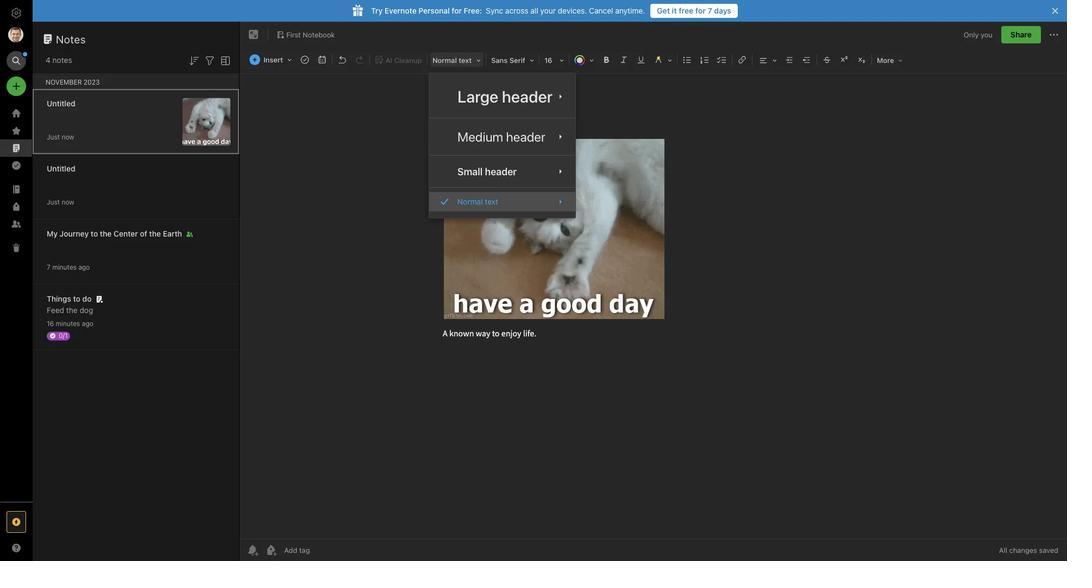 Task type: vqa. For each thing, say whether or not it's contained in the screenshot.
second More actions field
no



Task type: describe. For each thing, give the bounding box(es) containing it.
first
[[286, 30, 301, 39]]

superscript image
[[837, 52, 852, 67]]

across
[[505, 6, 528, 15]]

View options field
[[216, 53, 232, 67]]

share
[[1011, 30, 1032, 39]]

underline image
[[634, 52, 649, 67]]

sans serif
[[491, 56, 525, 64]]

try
[[371, 6, 383, 15]]

16 minutes ago
[[47, 320, 93, 328]]

small
[[458, 166, 483, 178]]

medium
[[458, 129, 503, 145]]

november
[[46, 78, 82, 86]]

first notebook button
[[273, 27, 339, 42]]

things
[[47, 295, 71, 304]]

[object Object] field
[[429, 80, 576, 114]]

undo image
[[335, 52, 350, 67]]

calendar event image
[[315, 52, 330, 67]]

Account field
[[0, 24, 33, 46]]

try evernote personal for free: sync across all your devices. cancel anytime.
[[371, 6, 645, 15]]

small header link
[[429, 160, 576, 183]]

small header
[[458, 166, 517, 178]]

notes
[[56, 33, 86, 45]]

insert
[[264, 56, 283, 64]]

get it free for 7 days
[[657, 6, 731, 15]]

more actions image
[[1048, 28, 1061, 41]]

medium header link
[[429, 123, 576, 151]]

evernote
[[385, 6, 417, 15]]

normal text inside menu item
[[458, 197, 498, 206]]

normal text link
[[429, 193, 576, 212]]

large header link
[[429, 80, 576, 114]]

normal inside field
[[433, 56, 457, 64]]

Add tag field
[[283, 546, 365, 556]]

add a reminder image
[[246, 545, 259, 558]]

Alignment field
[[754, 52, 781, 68]]

share button
[[1002, 26, 1041, 43]]

get
[[657, 6, 670, 15]]

free:
[[464, 6, 482, 15]]

Highlight field
[[650, 52, 676, 68]]

my
[[47, 230, 58, 239]]

0 horizontal spatial the
[[66, 306, 78, 315]]

ago for 7 minutes ago
[[78, 264, 90, 271]]

2 untitled from the top
[[47, 164, 75, 173]]

0 horizontal spatial 7
[[47, 264, 50, 271]]

1 just from the top
[[47, 133, 60, 141]]

devices.
[[558, 6, 587, 15]]

settings image
[[10, 7, 23, 20]]

2 now from the top
[[62, 199, 74, 206]]

dog
[[80, 306, 93, 315]]

large header
[[458, 87, 553, 106]]

expand note image
[[247, 28, 260, 41]]

click to expand image
[[28, 542, 36, 555]]

center
[[114, 230, 138, 239]]

feed
[[47, 306, 64, 315]]

bold image
[[599, 52, 614, 67]]

november 2023
[[46, 78, 100, 86]]

ago for 16 minutes ago
[[82, 320, 93, 328]]

note window element
[[240, 22, 1067, 562]]

More field
[[873, 52, 907, 68]]

notebook
[[303, 30, 335, 39]]

text inside field
[[459, 56, 472, 64]]

personal
[[419, 6, 450, 15]]

[object Object] field
[[429, 123, 576, 151]]

free
[[679, 6, 694, 15]]

header for small header
[[485, 166, 517, 178]]

2 horizontal spatial the
[[149, 230, 161, 239]]

cancel
[[589, 6, 613, 15]]

feed the dog
[[47, 306, 93, 315]]

get it free for 7 days button
[[651, 4, 738, 18]]

days
[[714, 6, 731, 15]]

4
[[46, 56, 50, 65]]

Insert field
[[247, 52, 296, 67]]

journey
[[60, 230, 89, 239]]

16 for 16 minutes ago
[[47, 320, 54, 328]]

minutes for 16
[[56, 320, 80, 328]]

of
[[140, 230, 147, 239]]

minutes for 7
[[52, 264, 77, 271]]

subscript image
[[854, 52, 869, 67]]

only you
[[964, 31, 993, 39]]

insert link image
[[735, 52, 750, 67]]

Font color field
[[571, 52, 598, 68]]

[object Object] field
[[429, 160, 576, 183]]

all changes saved
[[999, 547, 1059, 555]]

1 just now from the top
[[47, 133, 74, 141]]

normal text inside field
[[433, 56, 472, 64]]



Task type: locate. For each thing, give the bounding box(es) containing it.
0 vertical spatial 7
[[708, 6, 712, 15]]

7
[[708, 6, 712, 15], [47, 264, 50, 271]]

add tag image
[[265, 545, 278, 558]]

WHAT'S NEW field
[[0, 540, 33, 558]]

do
[[82, 295, 92, 304]]

sync
[[486, 6, 503, 15]]

header for medium header
[[506, 129, 545, 145]]

the down things to do
[[66, 306, 78, 315]]

2 vertical spatial header
[[485, 166, 517, 178]]

2 just from the top
[[47, 199, 60, 206]]

text inside menu item
[[485, 197, 498, 206]]

Sort options field
[[187, 53, 201, 67]]

0 vertical spatial untitled
[[47, 99, 75, 108]]

More actions field
[[1048, 26, 1061, 43]]

saved
[[1039, 547, 1059, 555]]

7 left days
[[708, 6, 712, 15]]

0 horizontal spatial to
[[73, 295, 80, 304]]

normal inside menu item
[[458, 197, 483, 206]]

1 now from the top
[[62, 133, 74, 141]]

0 vertical spatial normal
[[433, 56, 457, 64]]

1 vertical spatial normal
[[458, 197, 483, 206]]

normal down personal
[[433, 56, 457, 64]]

16
[[544, 56, 552, 64], [47, 320, 54, 328]]

account image
[[8, 27, 23, 42]]

Add filters field
[[203, 53, 216, 67]]

all
[[999, 547, 1008, 555]]

0 horizontal spatial normal
[[433, 56, 457, 64]]

dropdown list menu
[[429, 80, 576, 212]]

0 vertical spatial 16
[[544, 56, 552, 64]]

4 notes
[[46, 56, 72, 65]]

sans
[[491, 56, 508, 64]]

1 vertical spatial now
[[62, 199, 74, 206]]

normal down small
[[458, 197, 483, 206]]

for right free
[[696, 6, 706, 15]]

large
[[458, 87, 499, 106]]

you
[[981, 31, 993, 39]]

header inside medium header link
[[506, 129, 545, 145]]

checklist image
[[715, 52, 730, 67]]

Heading level field
[[429, 52, 485, 68]]

add filters image
[[203, 54, 216, 67]]

1 vertical spatial minutes
[[56, 320, 80, 328]]

ago down dog
[[82, 320, 93, 328]]

text
[[459, 56, 472, 64], [485, 197, 498, 206]]

header inside 'small header' link
[[485, 166, 517, 178]]

header for large header
[[502, 87, 553, 106]]

7 up 'things'
[[47, 264, 50, 271]]

upgrade image
[[10, 516, 23, 529]]

for
[[452, 6, 462, 15], [696, 6, 706, 15]]

thumbnail image
[[183, 98, 230, 146]]

1 horizontal spatial 7
[[708, 6, 712, 15]]

for left free:
[[452, 6, 462, 15]]

7 minutes ago
[[47, 264, 90, 271]]

1 vertical spatial normal text
[[458, 197, 498, 206]]

to left do
[[73, 295, 80, 304]]

Font family field
[[487, 52, 538, 68]]

your
[[540, 6, 556, 15]]

indent image
[[782, 52, 797, 67]]

anytime.
[[615, 6, 645, 15]]

1 vertical spatial text
[[485, 197, 498, 206]]

Font size field
[[541, 52, 568, 68]]

to right the journey
[[91, 230, 98, 239]]

normal text
[[433, 56, 472, 64], [458, 197, 498, 206]]

things to do
[[47, 295, 92, 304]]

1 horizontal spatial to
[[91, 230, 98, 239]]

1 vertical spatial ago
[[82, 320, 93, 328]]

first notebook
[[286, 30, 335, 39]]

2 just now from the top
[[47, 199, 74, 206]]

changes
[[1009, 547, 1037, 555]]

only
[[964, 31, 979, 39]]

more
[[877, 56, 894, 64]]

minutes
[[52, 264, 77, 271], [56, 320, 80, 328]]

16 for 16
[[544, 56, 552, 64]]

for for 7
[[696, 6, 706, 15]]

1 vertical spatial header
[[506, 129, 545, 145]]

0 vertical spatial now
[[62, 133, 74, 141]]

1 untitled from the top
[[47, 99, 75, 108]]

0 horizontal spatial for
[[452, 6, 462, 15]]

my journey to the center of the earth
[[47, 230, 182, 239]]

0 vertical spatial minutes
[[52, 264, 77, 271]]

text down "small header"
[[485, 197, 498, 206]]

text left sans
[[459, 56, 472, 64]]

header up normal text link
[[485, 166, 517, 178]]

16 right serif
[[544, 56, 552, 64]]

0 vertical spatial text
[[459, 56, 472, 64]]

header down serif
[[502, 87, 553, 106]]

1 vertical spatial untitled
[[47, 164, 75, 173]]

the left center
[[100, 230, 112, 239]]

0 vertical spatial header
[[502, 87, 553, 106]]

1 for from the left
[[452, 6, 462, 15]]

0 vertical spatial to
[[91, 230, 98, 239]]

now
[[62, 133, 74, 141], [62, 199, 74, 206]]

to
[[91, 230, 98, 239], [73, 295, 80, 304]]

16 inside field
[[544, 56, 552, 64]]

just now
[[47, 133, 74, 141], [47, 199, 74, 206]]

task image
[[297, 52, 312, 67]]

1 vertical spatial to
[[73, 295, 80, 304]]

all
[[531, 6, 538, 15]]

1 vertical spatial just now
[[47, 199, 74, 206]]

Note Editor text field
[[240, 74, 1067, 540]]

16 down 'feed'
[[47, 320, 54, 328]]

0 vertical spatial normal text
[[433, 56, 472, 64]]

0 vertical spatial just now
[[47, 133, 74, 141]]

minutes up 0/1
[[56, 320, 80, 328]]

2 for from the left
[[696, 6, 706, 15]]

header inside large header link
[[502, 87, 553, 106]]

1 horizontal spatial for
[[696, 6, 706, 15]]

minutes up things to do
[[52, 264, 77, 271]]

normal
[[433, 56, 457, 64], [458, 197, 483, 206]]

1 vertical spatial just
[[47, 199, 60, 206]]

1 horizontal spatial the
[[100, 230, 112, 239]]

1 vertical spatial 16
[[47, 320, 54, 328]]

header up 'small header' link
[[506, 129, 545, 145]]

strikethrough image
[[819, 52, 835, 67]]

just
[[47, 133, 60, 141], [47, 199, 60, 206]]

0 vertical spatial just
[[47, 133, 60, 141]]

medium header
[[458, 129, 545, 145]]

the right of
[[149, 230, 161, 239]]

0 horizontal spatial text
[[459, 56, 472, 64]]

italic image
[[616, 52, 631, 67]]

the
[[100, 230, 112, 239], [149, 230, 161, 239], [66, 306, 78, 315]]

1 horizontal spatial text
[[485, 197, 498, 206]]

for for free:
[[452, 6, 462, 15]]

[object Object] field
[[429, 193, 576, 212]]

normal text menu item
[[429, 193, 576, 212]]

header
[[502, 87, 553, 106], [506, 129, 545, 145], [485, 166, 517, 178]]

untitled
[[47, 99, 75, 108], [47, 164, 75, 173]]

0 horizontal spatial 16
[[47, 320, 54, 328]]

normal text up large
[[433, 56, 472, 64]]

numbered list image
[[697, 52, 712, 67]]

normal text down small
[[458, 197, 498, 206]]

outdent image
[[799, 52, 815, 67]]

0/1
[[59, 332, 68, 340]]

tree
[[0, 105, 33, 502]]

home image
[[10, 107, 23, 120]]

1 horizontal spatial normal
[[458, 197, 483, 206]]

1 vertical spatial 7
[[47, 264, 50, 271]]

0 vertical spatial ago
[[78, 264, 90, 271]]

2023
[[84, 78, 100, 86]]

bulleted list image
[[680, 52, 695, 67]]

ago
[[78, 264, 90, 271], [82, 320, 93, 328]]

serif
[[510, 56, 525, 64]]

for inside get it free for 7 days button
[[696, 6, 706, 15]]

notes
[[53, 56, 72, 65]]

ago up do
[[78, 264, 90, 271]]

7 inside button
[[708, 6, 712, 15]]

1 horizontal spatial 16
[[544, 56, 552, 64]]

it
[[672, 6, 677, 15]]

earth
[[163, 230, 182, 239]]



